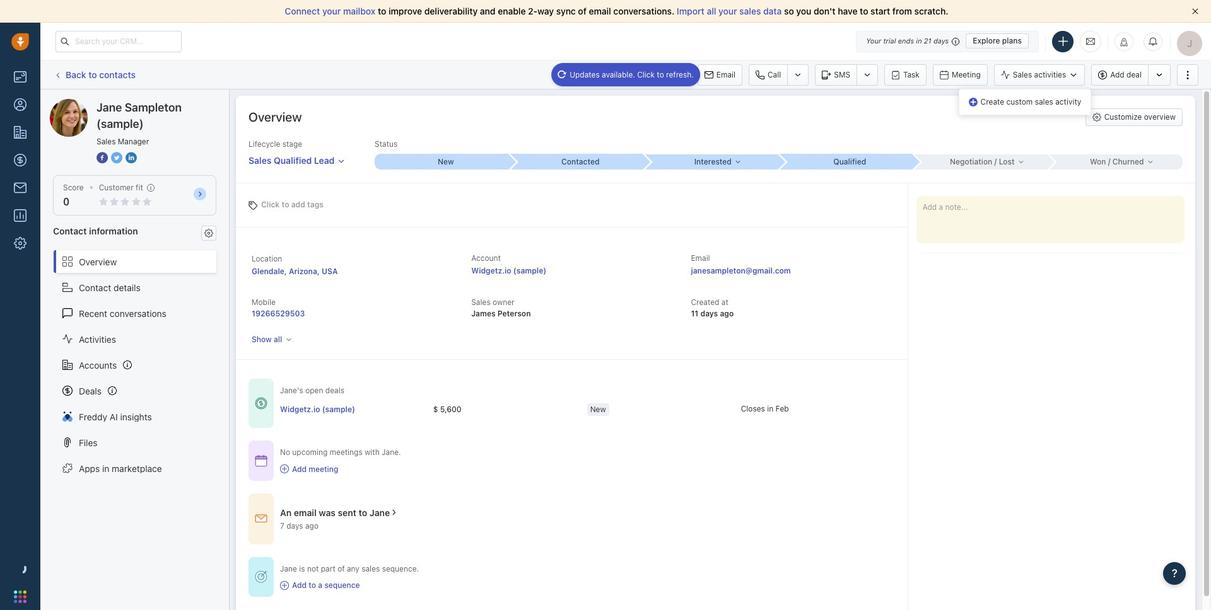 Task type: describe. For each thing, give the bounding box(es) containing it.
an
[[280, 508, 292, 518]]

custom
[[1006, 97, 1033, 107]]

glendale, arizona, usa link
[[252, 267, 338, 276]]

container_wx8msf4aqz5i3rn1 image inside add to a sequence link
[[280, 581, 289, 590]]

widgetz.io inside account widgetz.io (sample)
[[471, 266, 511, 276]]

lifecycle
[[249, 139, 280, 149]]

contacted link
[[509, 154, 644, 170]]

janesampleton@gmail.com
[[691, 266, 791, 276]]

negotiation / lost link
[[913, 154, 1048, 169]]

activities
[[1034, 70, 1066, 79]]

files
[[79, 437, 98, 448]]

days inside created at 11 days ago
[[700, 309, 718, 319]]

accounts
[[79, 360, 117, 371]]

with
[[365, 448, 380, 457]]

customize
[[1104, 112, 1142, 122]]

add for add to a sequence
[[292, 581, 307, 590]]

container_wx8msf4aqz5i3rn1 image right sent
[[390, 509, 399, 517]]

qualified inside qualified link
[[833, 157, 866, 167]]

open
[[305, 386, 323, 396]]

customer
[[99, 183, 134, 192]]

part
[[321, 564, 335, 574]]

sampleton for jane sampleton (sample)
[[97, 98, 140, 109]]

5,600
[[440, 405, 461, 414]]

is
[[299, 564, 305, 574]]

have
[[838, 6, 857, 16]]

arizona,
[[289, 267, 320, 276]]

(sample) for jane sampleton (sample) sales manager
[[97, 117, 144, 131]]

add to a sequence link
[[280, 580, 419, 591]]

/ for churned
[[1108, 157, 1110, 166]]

usa
[[322, 267, 338, 276]]

task button
[[884, 64, 926, 85]]

0 vertical spatial all
[[707, 6, 716, 16]]

your
[[866, 37, 881, 45]]

created
[[691, 298, 719, 307]]

0 horizontal spatial overview
[[79, 256, 117, 267]]

(sample) inside widgetz.io (sample) link
[[322, 405, 355, 414]]

21
[[924, 37, 931, 45]]

interested
[[694, 157, 732, 166]]

7
[[280, 521, 284, 531]]

tags
[[307, 200, 324, 209]]

location glendale, arizona, usa
[[252, 254, 338, 276]]

to inside updates available. click to refresh. 'link'
[[657, 70, 664, 79]]

customer fit
[[99, 183, 143, 192]]

to left add
[[282, 200, 289, 209]]

explore plans
[[973, 36, 1022, 45]]

0 horizontal spatial sales
[[362, 564, 380, 574]]

freddy ai insights
[[79, 412, 152, 422]]

conversations
[[110, 308, 166, 319]]

call button
[[749, 64, 787, 85]]

won / churned link
[[1048, 154, 1183, 169]]

email janesampleton@gmail.com
[[691, 254, 791, 276]]

plans
[[1002, 36, 1022, 45]]

account widgetz.io (sample)
[[471, 254, 546, 276]]

(sample) for jane sampleton (sample)
[[143, 98, 179, 109]]

interested button
[[644, 154, 779, 169]]

churned
[[1112, 157, 1144, 166]]

jane for jane sampleton (sample)
[[75, 98, 95, 109]]

available.
[[602, 70, 635, 79]]

contact details
[[79, 282, 140, 293]]

ai
[[110, 412, 118, 422]]

sales for sales owner james peterson
[[471, 298, 491, 307]]

0 horizontal spatial click
[[261, 200, 280, 209]]

don't
[[814, 6, 836, 16]]

qualified inside the sales qualified lead link
[[274, 155, 312, 166]]

back to contacts
[[66, 69, 136, 80]]

0 vertical spatial widgetz.io (sample) link
[[471, 266, 546, 276]]

task
[[903, 70, 920, 79]]

activities
[[79, 334, 116, 345]]

sequence.
[[382, 564, 419, 574]]

mobile 19266529503
[[252, 298, 305, 319]]

container_wx8msf4aqz5i3rn1 image left is
[[255, 571, 267, 584]]

lifecycle stage
[[249, 139, 302, 149]]

not
[[307, 564, 319, 574]]

james
[[471, 309, 496, 319]]

to inside add to a sequence link
[[309, 581, 316, 590]]

negotiation
[[950, 157, 992, 166]]

mailbox
[[343, 6, 375, 16]]

manager
[[118, 137, 149, 146]]

connect your mailbox link
[[285, 6, 378, 16]]

create
[[981, 97, 1004, 107]]

email image
[[1086, 36, 1095, 47]]

add meeting link
[[280, 464, 401, 475]]

7 days ago
[[280, 521, 319, 531]]

was
[[319, 508, 336, 518]]

explore plans link
[[966, 33, 1029, 49]]

11
[[691, 309, 698, 319]]

new inside row
[[590, 405, 606, 414]]

details
[[114, 282, 140, 293]]

0 horizontal spatial days
[[286, 521, 303, 531]]

add deal
[[1110, 70, 1142, 79]]

Search your CRM... text field
[[56, 31, 182, 52]]

sales qualified lead link
[[249, 150, 345, 167]]

freddy
[[79, 412, 107, 422]]

add to a sequence
[[292, 581, 360, 590]]

0 vertical spatial overview
[[249, 110, 302, 124]]

email for email janesampleton@gmail.com
[[691, 254, 710, 263]]

sales for sales qualified lead
[[249, 155, 271, 166]]

0
[[63, 196, 70, 208]]

jane is not part of any sales sequence.
[[280, 564, 419, 574]]

qualified link
[[779, 154, 913, 170]]

deal
[[1127, 70, 1142, 79]]

in for apps in marketplace
[[102, 463, 109, 474]]

owner
[[493, 298, 514, 307]]

twitter circled image
[[111, 151, 122, 165]]

contact for contact information
[[53, 226, 87, 237]]

add
[[291, 200, 305, 209]]

lost
[[999, 157, 1015, 166]]

activity
[[1055, 97, 1081, 107]]

to right mailbox
[[378, 6, 386, 16]]

sales qualified lead
[[249, 155, 335, 166]]

customize overview
[[1104, 112, 1176, 122]]

upcoming
[[292, 448, 328, 457]]

0 horizontal spatial widgetz.io
[[280, 405, 320, 414]]

updates
[[570, 70, 600, 79]]

to right sent
[[359, 508, 367, 518]]

0 vertical spatial container_wx8msf4aqz5i3rn1 image
[[255, 455, 267, 467]]

stage
[[282, 139, 302, 149]]

meeting
[[309, 465, 338, 474]]



Task type: vqa. For each thing, say whether or not it's contained in the screenshot.


Task type: locate. For each thing, give the bounding box(es) containing it.
0 vertical spatial sales
[[739, 6, 761, 16]]

0 horizontal spatial email
[[294, 508, 317, 518]]

score
[[63, 183, 84, 192]]

won
[[1090, 157, 1106, 166]]

1 horizontal spatial your
[[718, 6, 737, 16]]

container_wx8msf4aqz5i3rn1 image left no
[[255, 455, 267, 467]]

meeting
[[952, 70, 981, 79]]

2 horizontal spatial sales
[[1035, 97, 1053, 107]]

0 vertical spatial widgetz.io
[[471, 266, 511, 276]]

email up "7 days ago"
[[294, 508, 317, 518]]

1 horizontal spatial qualified
[[833, 157, 866, 167]]

connect your mailbox to improve deliverability and enable 2-way sync of email conversations. import all your sales data so you don't have to start from scratch.
[[285, 6, 948, 16]]

recent
[[79, 308, 107, 319]]

contact up 'recent'
[[79, 282, 111, 293]]

sales
[[1013, 70, 1032, 79], [97, 137, 116, 146], [249, 155, 271, 166], [471, 298, 491, 307]]

overview up contact details
[[79, 256, 117, 267]]

1 horizontal spatial sales
[[739, 6, 761, 16]]

0 horizontal spatial /
[[994, 157, 997, 166]]

widgetz.io down account
[[471, 266, 511, 276]]

contacts
[[99, 69, 136, 80]]

contact
[[53, 226, 87, 237], [79, 282, 111, 293]]

sampleton up the "manager"
[[125, 101, 182, 114]]

show
[[252, 335, 272, 344]]

at
[[721, 298, 728, 307]]

0 vertical spatial new
[[438, 157, 454, 167]]

sales left data
[[739, 6, 761, 16]]

freshworks switcher image
[[14, 591, 26, 603]]

container_wx8msf4aqz5i3rn1 image down no
[[280, 465, 289, 474]]

days down created
[[700, 309, 718, 319]]

0 vertical spatial days
[[933, 37, 949, 45]]

sms button
[[815, 64, 857, 85]]

0 horizontal spatial all
[[274, 335, 282, 344]]

contact down 0 button
[[53, 226, 87, 237]]

add for add deal
[[1110, 70, 1124, 79]]

0 horizontal spatial of
[[338, 564, 345, 574]]

0 horizontal spatial new
[[438, 157, 454, 167]]

jane down back
[[75, 98, 95, 109]]

new
[[438, 157, 454, 167], [590, 405, 606, 414]]

2 vertical spatial sales
[[362, 564, 380, 574]]

0 vertical spatial add
[[1110, 70, 1124, 79]]

all right import
[[707, 6, 716, 16]]

/ left lost
[[994, 157, 997, 166]]

sampleton for jane sampleton (sample) sales manager
[[125, 101, 182, 114]]

1 vertical spatial widgetz.io (sample) link
[[280, 404, 355, 415]]

email left call link
[[716, 70, 735, 79]]

jane sampleton (sample)
[[75, 98, 179, 109]]

$
[[433, 405, 438, 414]]

call link
[[749, 64, 787, 85]]

to left refresh.
[[657, 70, 664, 79]]

container_wx8msf4aqz5i3rn1 image inside add meeting link
[[280, 465, 289, 474]]

click left add
[[261, 200, 280, 209]]

back
[[66, 69, 86, 80]]

0 horizontal spatial your
[[322, 6, 341, 16]]

deals
[[79, 386, 102, 396]]

won / churned button
[[1048, 154, 1183, 169]]

2 vertical spatial add
[[292, 581, 307, 590]]

0 vertical spatial email
[[716, 70, 735, 79]]

click inside 'link'
[[637, 70, 655, 79]]

facebook circled image
[[97, 151, 108, 165]]

sent
[[338, 508, 356, 518]]

2 vertical spatial in
[[102, 463, 109, 474]]

widgetz.io (sample) link down account
[[471, 266, 546, 276]]

closes
[[741, 404, 765, 414]]

2 / from the left
[[1108, 157, 1110, 166]]

0 vertical spatial ago
[[720, 309, 734, 319]]

jane for jane is not part of any sales sequence.
[[280, 564, 297, 574]]

sales up facebook circled image
[[97, 137, 116, 146]]

sales activities
[[1013, 70, 1066, 79]]

1 vertical spatial click
[[261, 200, 280, 209]]

container_wx8msf4aqz5i3rn1 image left widgetz.io (sample)
[[255, 397, 267, 410]]

(sample) for account widgetz.io (sample)
[[513, 266, 546, 276]]

created at 11 days ago
[[691, 298, 734, 319]]

account
[[471, 254, 501, 263]]

location
[[252, 254, 282, 264]]

so
[[784, 6, 794, 16]]

all
[[707, 6, 716, 16], [274, 335, 282, 344]]

0 vertical spatial of
[[578, 6, 587, 16]]

container_wx8msf4aqz5i3rn1 image
[[255, 455, 267, 467], [255, 513, 267, 526], [280, 581, 289, 590]]

deals
[[325, 386, 344, 396]]

1 / from the left
[[994, 157, 997, 166]]

improve
[[389, 6, 422, 16]]

1 vertical spatial add
[[292, 465, 307, 474]]

2 vertical spatial container_wx8msf4aqz5i3rn1 image
[[280, 581, 289, 590]]

(sample)
[[143, 98, 179, 109], [97, 117, 144, 131], [513, 266, 546, 276], [322, 405, 355, 414]]

1 vertical spatial ago
[[305, 521, 319, 531]]

0 horizontal spatial widgetz.io (sample) link
[[280, 404, 355, 415]]

your
[[322, 6, 341, 16], [718, 6, 737, 16]]

sales inside sales owner james peterson
[[471, 298, 491, 307]]

of right sync
[[578, 6, 587, 16]]

1 horizontal spatial click
[[637, 70, 655, 79]]

add
[[1110, 70, 1124, 79], [292, 465, 307, 474], [292, 581, 307, 590]]

contacted
[[561, 157, 599, 167]]

status
[[375, 139, 398, 149]]

sampleton inside jane sampleton (sample) sales manager
[[125, 101, 182, 114]]

new inside new link
[[438, 157, 454, 167]]

of
[[578, 6, 587, 16], [338, 564, 345, 574]]

no
[[280, 448, 290, 457]]

1 vertical spatial email
[[294, 508, 317, 518]]

your right import
[[718, 6, 737, 16]]

a
[[318, 581, 322, 590]]

1 horizontal spatial /
[[1108, 157, 1110, 166]]

2 horizontal spatial in
[[916, 37, 922, 45]]

import
[[677, 6, 704, 16]]

ago down an email was sent to jane at left
[[305, 521, 319, 531]]

add down is
[[292, 581, 307, 590]]

sales left activity
[[1035, 97, 1053, 107]]

information
[[89, 226, 138, 237]]

email for email
[[716, 70, 735, 79]]

sales inside button
[[1013, 70, 1032, 79]]

sales activities button
[[994, 64, 1085, 85]]

sales down the lifecycle
[[249, 155, 271, 166]]

ends
[[898, 37, 914, 45]]

jane for jane sampleton (sample) sales manager
[[97, 101, 122, 114]]

apps in marketplace
[[79, 463, 162, 474]]

sales for sales activities
[[1013, 70, 1032, 79]]

0 horizontal spatial qualified
[[274, 155, 312, 166]]

jane inside jane sampleton (sample) sales manager
[[97, 101, 122, 114]]

0 vertical spatial click
[[637, 70, 655, 79]]

jane's
[[280, 386, 303, 396]]

(sample) up owner
[[513, 266, 546, 276]]

connect
[[285, 6, 320, 16]]

1 vertical spatial sales
[[1035, 97, 1053, 107]]

email right sync
[[589, 6, 611, 16]]

create custom sales activity
[[981, 97, 1081, 107]]

to right back
[[88, 69, 97, 80]]

overview up the lifecycle stage at the top of page
[[249, 110, 302, 124]]

meeting button
[[933, 64, 988, 85]]

click right available.
[[637, 70, 655, 79]]

row
[[280, 397, 895, 423]]

1 horizontal spatial widgetz.io (sample) link
[[471, 266, 546, 276]]

an email was sent to jane
[[280, 508, 390, 518]]

(sample) down deals
[[322, 405, 355, 414]]

in
[[916, 37, 922, 45], [767, 404, 773, 414], [102, 463, 109, 474]]

/ right the won
[[1108, 157, 1110, 166]]

1 vertical spatial all
[[274, 335, 282, 344]]

contact for contact details
[[79, 282, 111, 293]]

1 horizontal spatial email
[[716, 70, 735, 79]]

jane down contacts
[[97, 101, 122, 114]]

in left feb
[[767, 404, 773, 414]]

1 horizontal spatial in
[[767, 404, 773, 414]]

start
[[871, 6, 890, 16]]

call
[[768, 70, 781, 79]]

19266529503 link
[[252, 309, 305, 319]]

19266529503
[[252, 309, 305, 319]]

email button
[[697, 64, 742, 85]]

0 vertical spatial contact
[[53, 226, 87, 237]]

no upcoming meetings with jane.
[[280, 448, 401, 457]]

recent conversations
[[79, 308, 166, 319]]

your trial ends in 21 days
[[866, 37, 949, 45]]

(sample) down jane sampleton (sample)
[[97, 117, 144, 131]]

1 horizontal spatial email
[[589, 6, 611, 16]]

/ inside button
[[1108, 157, 1110, 166]]

jane right sent
[[370, 508, 390, 518]]

2 horizontal spatial days
[[933, 37, 949, 45]]

1 vertical spatial days
[[700, 309, 718, 319]]

1 horizontal spatial new
[[590, 405, 606, 414]]

overview
[[1144, 112, 1176, 122]]

to inside back to contacts link
[[88, 69, 97, 80]]

container_wx8msf4aqz5i3rn1 image left "7" at the left
[[255, 513, 267, 526]]

container_wx8msf4aqz5i3rn1 image left a
[[280, 581, 289, 590]]

1 vertical spatial widgetz.io
[[280, 405, 320, 414]]

email inside email janesampleton@gmail.com
[[691, 254, 710, 263]]

ago inside created at 11 days ago
[[720, 309, 734, 319]]

linkedin circled image
[[126, 151, 137, 165]]

0 vertical spatial email
[[589, 6, 611, 16]]

your left mailbox
[[322, 6, 341, 16]]

add inside button
[[1110, 70, 1124, 79]]

1 horizontal spatial ago
[[720, 309, 734, 319]]

sampleton down contacts
[[97, 98, 140, 109]]

sales right the 'any'
[[362, 564, 380, 574]]

all right show at the bottom of the page
[[274, 335, 282, 344]]

email up janesampleton@gmail.com
[[691, 254, 710, 263]]

sms
[[834, 70, 850, 79]]

1 horizontal spatial overview
[[249, 110, 302, 124]]

sync
[[556, 6, 576, 16]]

0 vertical spatial in
[[916, 37, 922, 45]]

conversations.
[[613, 6, 674, 16]]

days right "7" at the left
[[286, 521, 303, 531]]

add left deal
[[1110, 70, 1124, 79]]

0 horizontal spatial ago
[[305, 521, 319, 531]]

1 vertical spatial new
[[590, 405, 606, 414]]

1 horizontal spatial of
[[578, 6, 587, 16]]

0 horizontal spatial in
[[102, 463, 109, 474]]

sales inside jane sampleton (sample) sales manager
[[97, 137, 116, 146]]

feb
[[776, 404, 789, 414]]

click
[[637, 70, 655, 79], [261, 200, 280, 209]]

ago down the at
[[720, 309, 734, 319]]

1 horizontal spatial widgetz.io
[[471, 266, 511, 276]]

to left a
[[309, 581, 316, 590]]

/ for lost
[[994, 157, 997, 166]]

row containing closes in feb
[[280, 397, 895, 423]]

1 vertical spatial email
[[691, 254, 710, 263]]

lead
[[314, 155, 335, 166]]

jane left is
[[280, 564, 297, 574]]

widgetz.io down jane's
[[280, 405, 320, 414]]

1 vertical spatial overview
[[79, 256, 117, 267]]

widgetz.io (sample) link down open
[[280, 404, 355, 415]]

negotiation / lost
[[950, 157, 1015, 166]]

to left start
[[860, 6, 868, 16]]

1 vertical spatial contact
[[79, 282, 111, 293]]

in for closes in feb
[[767, 404, 773, 414]]

sequence
[[324, 581, 360, 590]]

(sample) inside jane sampleton (sample) sales manager
[[97, 117, 144, 131]]

$ 5,600
[[433, 405, 461, 414]]

1 vertical spatial container_wx8msf4aqz5i3rn1 image
[[255, 513, 267, 526]]

2 your from the left
[[718, 6, 737, 16]]

mng settings image
[[204, 229, 213, 238]]

2 vertical spatial days
[[286, 521, 303, 531]]

apps
[[79, 463, 100, 474]]

meetings
[[330, 448, 362, 457]]

add down upcoming
[[292, 465, 307, 474]]

of left the 'any'
[[338, 564, 345, 574]]

add for add meeting
[[292, 465, 307, 474]]

trial
[[883, 37, 896, 45]]

1 vertical spatial of
[[338, 564, 345, 574]]

days right the 21
[[933, 37, 949, 45]]

0 horizontal spatial email
[[691, 254, 710, 263]]

container_wx8msf4aqz5i3rn1 image
[[255, 397, 267, 410], [280, 465, 289, 474], [390, 509, 399, 517], [255, 571, 267, 584]]

1 your from the left
[[322, 6, 341, 16]]

close image
[[1192, 8, 1198, 15]]

(sample) up the "manager"
[[143, 98, 179, 109]]

email inside button
[[716, 70, 735, 79]]

janesampleton@gmail.com link
[[691, 265, 791, 278]]

sales up james
[[471, 298, 491, 307]]

email
[[716, 70, 735, 79], [691, 254, 710, 263]]

in right apps
[[102, 463, 109, 474]]

in left the 21
[[916, 37, 922, 45]]

sales up custom
[[1013, 70, 1032, 79]]

add meeting
[[292, 465, 338, 474]]

1 horizontal spatial days
[[700, 309, 718, 319]]

/ inside button
[[994, 157, 997, 166]]

widgetz.io
[[471, 266, 511, 276], [280, 405, 320, 414]]

1 vertical spatial in
[[767, 404, 773, 414]]

(sample) inside account widgetz.io (sample)
[[513, 266, 546, 276]]

jane sampleton (sample) sales manager
[[97, 101, 182, 146]]

closes in feb
[[741, 404, 789, 414]]

1 horizontal spatial all
[[707, 6, 716, 16]]



